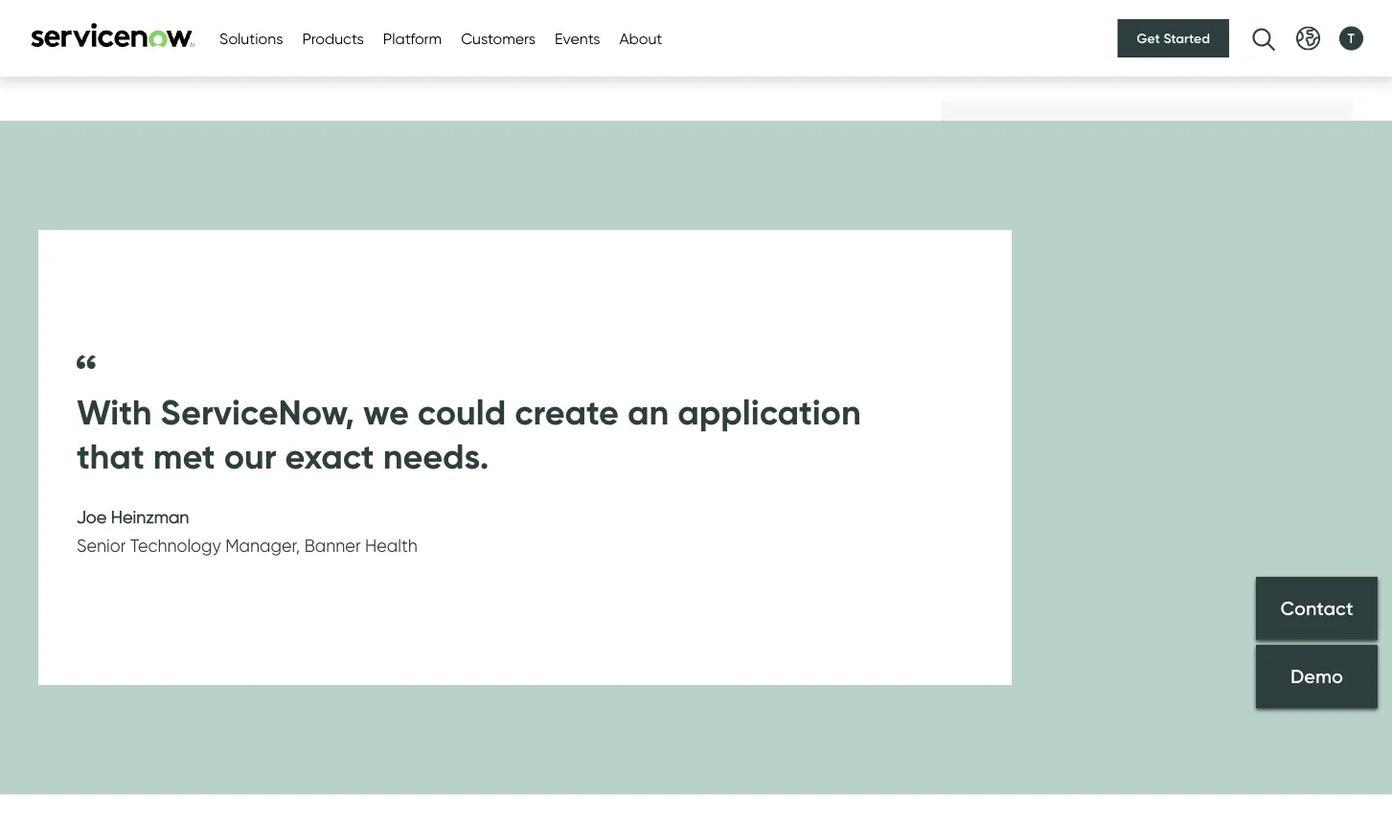 Task type: describe. For each thing, give the bounding box(es) containing it.
healthcare
[[964, 366, 1052, 387]]

application
[[678, 390, 861, 433]]

an
[[628, 390, 669, 433]]

servicenow image
[[29, 23, 196, 47]]

solutions
[[219, 29, 283, 47]]

5,001 to 50,000
[[964, 436, 1086, 457]]

solutions button
[[219, 27, 283, 50]]

heinzman
[[111, 506, 189, 527]]

get
[[1137, 30, 1160, 46]]

now platform link
[[964, 574, 1070, 603]]

50,000
[[1030, 436, 1086, 457]]

about
[[619, 29, 662, 47]]

about button
[[619, 27, 662, 50]]

demo
[[1291, 665, 1343, 688]]

now platform
[[964, 578, 1070, 599]]

health inside joe heinzman senior technology manager, banner health
[[365, 535, 418, 556]]

5,001
[[964, 436, 1005, 457]]

demo link
[[1256, 645, 1378, 708]]

platform button
[[383, 27, 442, 50]]

events
[[555, 29, 600, 47]]

products button
[[302, 27, 364, 50]]

1 horizontal spatial health
[[1025, 226, 1078, 247]]

customers
[[461, 29, 536, 47]]

started
[[1164, 30, 1210, 46]]

events button
[[555, 27, 600, 50]]

met
[[153, 435, 215, 478]]

arizona,
[[1036, 296, 1101, 317]]

contact
[[1281, 596, 1354, 620]]

exact
[[285, 435, 374, 478]]

could
[[418, 390, 506, 433]]



Task type: vqa. For each thing, say whether or not it's contained in the screenshot.
Engaging
no



Task type: locate. For each thing, give the bounding box(es) containing it.
0 vertical spatial banner
[[964, 226, 1021, 247]]

get started link
[[1118, 19, 1229, 57]]

servicenow,
[[160, 390, 354, 433]]

technology
[[130, 535, 221, 556]]

phoenix,
[[964, 296, 1032, 317]]

create
[[515, 390, 619, 433]]

usa
[[1105, 296, 1137, 317]]

banner health
[[964, 226, 1078, 247]]

platform
[[383, 29, 442, 47], [1003, 578, 1070, 599]]

joe heinzman senior technology manager, banner health
[[77, 506, 418, 556]]

our
[[224, 435, 277, 478]]

senior
[[77, 535, 126, 556]]

to
[[1009, 436, 1026, 457]]

products
[[302, 29, 364, 47]]

joe
[[77, 506, 107, 527]]

1 horizontal spatial banner
[[964, 226, 1021, 247]]

0 horizontal spatial platform
[[383, 29, 442, 47]]

1 vertical spatial banner
[[304, 535, 361, 556]]

health
[[1025, 226, 1078, 247], [365, 535, 418, 556]]

0 vertical spatial health
[[1025, 226, 1078, 247]]

phoenix, arizona, usa
[[964, 296, 1137, 317]]

with servicenow, we could create an application that met our exact needs.
[[77, 390, 861, 478]]

platform right the 'products'
[[383, 29, 442, 47]]

now
[[964, 578, 999, 599]]

we
[[363, 390, 409, 433]]

get started
[[1137, 30, 1210, 46]]

platform right now
[[1003, 578, 1070, 599]]

with
[[77, 390, 152, 433]]

banner
[[964, 226, 1021, 247], [304, 535, 361, 556]]

0 horizontal spatial banner
[[304, 535, 361, 556]]

1 vertical spatial platform
[[1003, 578, 1070, 599]]

1 horizontal spatial platform
[[1003, 578, 1070, 599]]

that
[[77, 435, 144, 478]]

needs.
[[383, 435, 489, 478]]

banner right manager,
[[304, 535, 361, 556]]

manager,
[[225, 535, 300, 556]]

contact link
[[1256, 577, 1378, 640]]

1 vertical spatial health
[[365, 535, 418, 556]]

0 horizontal spatial health
[[365, 535, 418, 556]]

banner inside joe heinzman senior technology manager, banner health
[[304, 535, 361, 556]]

0 vertical spatial platform
[[383, 29, 442, 47]]

customers button
[[461, 27, 536, 50]]

banner up phoenix,
[[964, 226, 1021, 247]]

platform inside 'link'
[[1003, 578, 1070, 599]]



